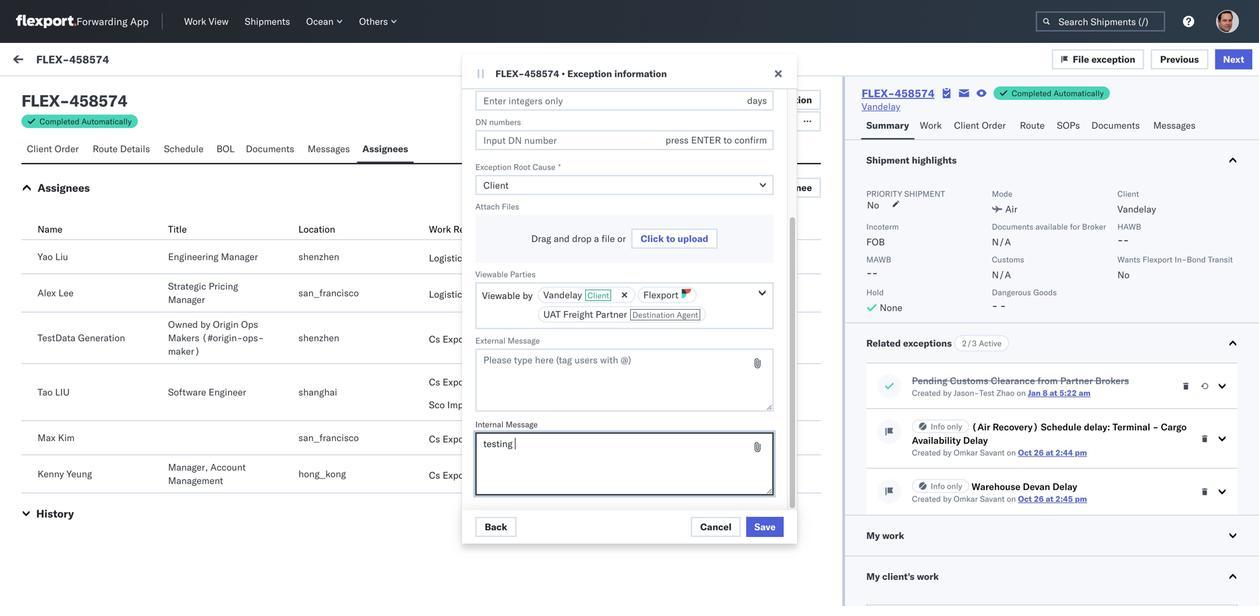 Task type: locate. For each thing, give the bounding box(es) containing it.
2023,
[[255, 145, 282, 157]]

None checkbox
[[21, 115, 35, 128]]

flex-458574 up summary
[[862, 86, 935, 100]]

on left jan
[[1017, 388, 1026, 398]]

documents button right sops
[[1086, 113, 1148, 139]]

0 vertical spatial at
[[1050, 388, 1057, 398]]

partner up am on the bottom of the page
[[1060, 375, 1093, 386]]

1 vertical spatial pm
[[1075, 494, 1087, 504]]

route for route details
[[93, 143, 118, 155]]

info only for (air
[[931, 421, 962, 431]]

flexport up 'destination'
[[643, 289, 678, 301]]

shanghai
[[298, 386, 337, 398]]

0 horizontal spatial customs
[[950, 375, 988, 386]]

•
[[562, 68, 565, 79]]

schedule button
[[159, 137, 211, 163]]

exception right the •
[[567, 68, 612, 79]]

work responsibility
[[429, 223, 514, 235]]

2 vertical spatial flexport
[[643, 289, 678, 301]]

0 horizontal spatial messages button
[[302, 137, 357, 163]]

summary button
[[861, 113, 914, 139]]

client inside the client vandelay incoterm fob
[[1117, 189, 1139, 199]]

delay down the (air
[[963, 434, 988, 446]]

client up freight
[[587, 290, 609, 300]]

client
[[889, 116, 911, 126], [954, 119, 979, 131], [27, 143, 52, 155], [1117, 189, 1139, 199], [587, 290, 609, 300]]

2 shenzhen from the top
[[298, 332, 339, 344]]

26 down (air recovery) schedule delay: terminal - cargo availability delay
[[1034, 448, 1044, 458]]

458574 up work button
[[895, 86, 935, 100]]

document
[[668, 94, 714, 106]]

4 export from the top
[[443, 469, 471, 481]]

0 vertical spatial assignees
[[362, 143, 408, 155]]

dn numbers
[[475, 117, 521, 127]]

route details
[[93, 143, 150, 155]]

viewable
[[475, 269, 508, 279], [482, 290, 520, 301]]

5 resize handle column header from the left
[[1235, 112, 1251, 253]]

on for recovery)
[[1007, 448, 1016, 458]]

messages right actions
[[1153, 119, 1196, 131]]

1 horizontal spatial no
[[1117, 269, 1130, 281]]

1 vertical spatial message
[[508, 336, 540, 346]]

logistics manager
[[429, 252, 506, 264], [429, 288, 506, 300]]

completed automatically down flex - 458574
[[40, 116, 132, 126]]

1 cs export from the top
[[429, 333, 471, 345]]

viewable for viewable parties
[[475, 269, 508, 279]]

schedule left bol
[[164, 143, 204, 155]]

0 horizontal spatial documents
[[246, 143, 294, 155]]

omkar for warehouse devan delay
[[954, 494, 978, 504]]

cs export
[[429, 333, 471, 345], [429, 376, 471, 388], [429, 433, 471, 445], [429, 469, 471, 481]]

viewable up 'viewable by'
[[475, 269, 508, 279]]

0 vertical spatial san_francisco
[[298, 287, 359, 299]]

(0) inside button
[[62, 85, 79, 97]]

1 vertical spatial 26
[[1034, 494, 1044, 504]]

logistics manager down 'viewable parties' in the top left of the page
[[429, 288, 506, 300]]

1 vertical spatial schedule
[[1041, 421, 1081, 433]]

my inside "button"
[[866, 530, 880, 541]]

1 horizontal spatial documents
[[992, 222, 1033, 232]]

san_francisco down location
[[298, 287, 359, 299]]

client order button down flex
[[21, 137, 87, 163]]

(0) inside button
[[125, 85, 143, 97]]

completed up the route button at the right of the page
[[1012, 88, 1052, 98]]

0 vertical spatial partner
[[596, 308, 627, 320]]

1 pm from the top
[[1075, 448, 1087, 458]]

flex-458574 link
[[862, 86, 935, 100]]

1 vertical spatial delay
[[1053, 481, 1077, 492]]

import up internal (0)
[[99, 55, 128, 67]]

assignees button up name
[[38, 181, 90, 194]]

my up my client's work
[[866, 530, 880, 541]]

0 vertical spatial completed
[[1012, 88, 1052, 98]]

0 horizontal spatial schedule
[[164, 143, 204, 155]]

0 horizontal spatial exception
[[768, 94, 812, 106]]

1 vertical spatial omkar
[[954, 448, 978, 458]]

-
[[60, 91, 69, 111], [1117, 234, 1123, 246], [1123, 234, 1129, 246], [866, 267, 872, 279], [872, 267, 878, 279], [992, 300, 998, 311], [1000, 300, 1006, 311], [1153, 421, 1158, 433]]

0 vertical spatial 26
[[1034, 448, 1044, 458]]

work
[[38, 52, 73, 70], [882, 530, 904, 541], [917, 571, 939, 582]]

1 info from the top
[[931, 421, 945, 431]]

2 vertical spatial work
[[917, 571, 939, 582]]

1 resize handle column header from the left
[[61, 112, 77, 253]]

partner
[[596, 308, 627, 320], [1060, 375, 1093, 386]]

(0) for external (0)
[[62, 85, 79, 97]]

pst
[[323, 145, 340, 157]]

test
[[979, 388, 994, 398]]

documents button left pm
[[240, 137, 302, 163]]

0 vertical spatial documents
[[1091, 119, 1140, 131]]

work left view
[[184, 15, 206, 27]]

0 vertical spatial created
[[912, 388, 941, 398]]

2 vertical spatial omkar
[[954, 494, 978, 504]]

internal for internal message
[[475, 419, 503, 429]]

info down availability
[[931, 481, 945, 491]]

by for viewable by
[[523, 290, 533, 301]]

2 logistics from the top
[[429, 288, 467, 300]]

sops button
[[1052, 113, 1086, 139]]

customs up jason-
[[950, 375, 988, 386]]

0 horizontal spatial (0)
[[62, 85, 79, 97]]

1 vertical spatial info only
[[931, 481, 962, 491]]

2 pm from the top
[[1075, 494, 1087, 504]]

2 vertical spatial created
[[912, 494, 941, 504]]

0 vertical spatial logistics manager
[[429, 252, 506, 264]]

Search Shipments (/) text field
[[1036, 11, 1165, 32]]

shipment
[[866, 154, 909, 166]]

schedule inside button
[[164, 143, 204, 155]]

others button
[[354, 13, 403, 30]]

manager inside strategic pricing manager
[[168, 294, 205, 305]]

documents down air at the right top of the page
[[992, 222, 1033, 232]]

oct
[[1018, 448, 1032, 458], [1018, 494, 1032, 504]]

work inside button
[[920, 119, 942, 131]]

1 vertical spatial file
[[749, 94, 766, 106]]

0 vertical spatial file exception
[[1073, 53, 1135, 65]]

0 horizontal spatial external
[[21, 85, 59, 97]]

on inside pending customs clearance from partner brokers created by jason-test zhao on jan 8 at 5:22 am
[[1017, 388, 1026, 398]]

client inside vandelay client
[[587, 290, 609, 300]]

work for work view
[[184, 15, 206, 27]]

1 vertical spatial route
[[93, 143, 118, 155]]

messages button right 2023,
[[302, 137, 357, 163]]

route
[[1020, 119, 1045, 131], [93, 143, 118, 155]]

pm for delay
[[1075, 494, 1087, 504]]

1 oct from the top
[[1018, 448, 1032, 458]]

0 vertical spatial logistics
[[429, 252, 467, 264]]

0 vertical spatial messages
[[1153, 119, 1196, 131]]

1 n/a from the top
[[992, 236, 1011, 248]]

work up external (0)
[[38, 52, 73, 70]]

2/3
[[962, 338, 977, 348]]

flex- up external (0)
[[36, 52, 69, 66]]

1 horizontal spatial assignees button
[[357, 137, 413, 163]]

0 vertical spatial only
[[947, 421, 962, 431]]

0 horizontal spatial messages
[[308, 143, 350, 155]]

1 created from the top
[[912, 388, 941, 398]]

vandelay down priority shipment
[[889, 216, 927, 228]]

0 vertical spatial viewable
[[475, 269, 508, 279]]

work left responsibility
[[429, 223, 451, 235]]

viewable down 'viewable parties' in the top left of the page
[[482, 290, 520, 301]]

resize handle column header
[[61, 112, 77, 253], [636, 112, 653, 253], [867, 112, 883, 253], [1097, 112, 1113, 253], [1235, 112, 1251, 253]]

only
[[947, 421, 962, 431], [947, 481, 962, 491]]

0 horizontal spatial completed
[[40, 116, 79, 126]]

0 horizontal spatial internal
[[90, 85, 123, 97]]

1 vertical spatial internal
[[475, 419, 503, 429]]

documents button
[[1086, 113, 1148, 139], [240, 137, 302, 163]]

flexport left "in-"
[[1143, 254, 1173, 264]]

1 vertical spatial messages
[[308, 143, 350, 155]]

0 vertical spatial info
[[931, 421, 945, 431]]

1 horizontal spatial completed
[[1012, 88, 1052, 98]]

2 info from the top
[[931, 481, 945, 491]]

1 horizontal spatial external
[[475, 336, 506, 346]]

0 horizontal spatial delay
[[963, 434, 988, 446]]

1 horizontal spatial delay
[[1053, 481, 1077, 492]]

client up m
[[1117, 189, 1139, 199]]

3 created from the top
[[912, 494, 941, 504]]

0 horizontal spatial assignees
[[38, 181, 90, 194]]

n/a up the customs n/a
[[992, 236, 1011, 248]]

internal inside button
[[90, 85, 123, 97]]

2 info only from the top
[[931, 481, 962, 491]]

(0) for internal (0)
[[125, 85, 143, 97]]

resize handle column header for actions
[[1235, 112, 1251, 253]]

oct for devan
[[1018, 494, 1032, 504]]

assignees button right pst
[[357, 137, 413, 163]]

26 for devan
[[1034, 494, 1044, 504]]

file exception
[[1073, 53, 1135, 65], [749, 94, 812, 106]]

flex- up click to upload
[[659, 216, 687, 228]]

account
[[210, 461, 246, 473]]

availability
[[912, 434, 961, 446]]

import
[[99, 55, 128, 67], [447, 399, 475, 411]]

(0)
[[62, 85, 79, 97], [125, 85, 143, 97]]

flex-458574 up external (0)
[[36, 52, 109, 66]]

2 vertical spatial at
[[1046, 494, 1054, 504]]

0 horizontal spatial partner
[[596, 308, 627, 320]]

on down 'warehouse devan delay'
[[1007, 494, 1016, 504]]

savant for warehouse devan delay
[[980, 494, 1005, 504]]

logistics
[[429, 252, 467, 264], [429, 288, 467, 300]]

info for (air recovery) schedule delay: terminal - cargo availability delay
[[931, 421, 945, 431]]

order left the route button at the right of the page
[[982, 119, 1006, 131]]

458574 down the forwarding app link
[[69, 52, 109, 66]]

internal down sco import
[[475, 419, 503, 429]]

pending customs clearance from partner brokers created by jason-test zhao on jan 8 at 5:22 am
[[912, 375, 1129, 398]]

responsibility
[[453, 223, 514, 235]]

458574 left the •
[[524, 68, 559, 79]]

at
[[1050, 388, 1057, 398], [1046, 448, 1054, 458], [1046, 494, 1054, 504]]

1 26 from the top
[[1034, 448, 1044, 458]]

1 san_francisco from the top
[[298, 287, 359, 299]]

1 shenzhen from the top
[[298, 251, 339, 262]]

n/a up dangerous
[[992, 269, 1011, 281]]

info only for warehouse
[[931, 481, 962, 491]]

0 horizontal spatial import
[[99, 55, 128, 67]]

by inside owned by origin ops makers (#origin-ops- maker)
[[200, 318, 210, 330]]

1 vertical spatial my work
[[866, 530, 904, 541]]

drag
[[531, 233, 551, 244]]

manager down strategic
[[168, 294, 205, 305]]

agent
[[677, 310, 698, 320]]

client order button up highlights
[[949, 113, 1014, 139]]

0 vertical spatial flexport
[[179, 146, 209, 156]]

no down 'priority'
[[867, 199, 879, 211]]

documents
[[1091, 119, 1140, 131], [246, 143, 294, 155], [992, 222, 1033, 232]]

import work
[[99, 55, 152, 67]]

2 horizontal spatial work
[[917, 571, 939, 582]]

transit right bond
[[1208, 254, 1233, 264]]

test
[[183, 229, 199, 240]]

1 vertical spatial order
[[55, 143, 79, 155]]

1 horizontal spatial exception
[[567, 68, 612, 79]]

attach
[[475, 201, 500, 212]]

at left '2:44'
[[1046, 448, 1054, 458]]

shenzhen up "shanghai"
[[298, 332, 339, 344]]

1 horizontal spatial (0)
[[125, 85, 143, 97]]

1 vertical spatial customs
[[950, 375, 988, 386]]

logistics down work responsibility
[[429, 252, 467, 264]]

3 cs export from the top
[[429, 433, 471, 445]]

kim
[[58, 432, 75, 443]]

delay inside (air recovery) schedule delay: terminal - cargo availability delay
[[963, 434, 988, 446]]

no down wants
[[1117, 269, 1130, 281]]

only left "warehouse"
[[947, 481, 962, 491]]

my
[[13, 52, 35, 70], [866, 530, 880, 541], [866, 571, 880, 582]]

maker)
[[168, 345, 200, 357]]

my inside button
[[866, 571, 880, 582]]

completed down flex - 458574
[[40, 116, 79, 126]]

2 vertical spatial on
[[1007, 494, 1016, 504]]

origin
[[213, 318, 239, 330]]

2 resize handle column header from the left
[[636, 112, 653, 253]]

vandelay up uat
[[543, 289, 582, 301]]

0 horizontal spatial file exception
[[749, 94, 812, 106]]

0 vertical spatial pm
[[1075, 448, 1087, 458]]

1 horizontal spatial file exception
[[1073, 53, 1135, 65]]

0 horizontal spatial flexport
[[179, 146, 209, 156]]

1 vertical spatial automatically
[[82, 116, 132, 126]]

0 vertical spatial customs
[[992, 254, 1024, 264]]

1 horizontal spatial transit
[[1208, 254, 1233, 264]]

2 only from the top
[[947, 481, 962, 491]]

logistics manager down work responsibility
[[429, 252, 506, 264]]

1 info only from the top
[[931, 421, 962, 431]]

my up external (0)
[[13, 52, 35, 70]]

1 horizontal spatial flexport
[[643, 289, 678, 301]]

view
[[209, 15, 229, 27]]

1 vertical spatial san_francisco
[[298, 432, 359, 443]]

customs
[[992, 254, 1024, 264], [950, 375, 988, 386]]

Input DN number text field
[[475, 130, 774, 150]]

my work
[[13, 52, 73, 70], [866, 530, 904, 541]]

client order down flex
[[27, 143, 79, 155]]

at right 8
[[1050, 388, 1057, 398]]

vandelay inside the client vandelay incoterm fob
[[1117, 203, 1156, 215]]

on down recovery)
[[1007, 448, 1016, 458]]

logistics left 'viewable by'
[[429, 288, 467, 300]]

2 oct from the top
[[1018, 494, 1032, 504]]

0 vertical spatial external
[[21, 85, 59, 97]]

26 down the devan
[[1034, 494, 1044, 504]]

(0) down import work button
[[125, 85, 143, 97]]

0 vertical spatial my
[[13, 52, 35, 70]]

external inside button
[[21, 85, 59, 97]]

1 vertical spatial on
[[1007, 448, 1016, 458]]

external for external message
[[475, 336, 506, 346]]

cancel
[[700, 521, 732, 533]]

app
[[130, 15, 149, 28]]

client down vandelay link
[[889, 116, 911, 126]]

my client's work
[[866, 571, 939, 582]]

n/a inside the customs n/a
[[992, 269, 1011, 281]]

2 created from the top
[[912, 448, 941, 458]]

savant for (air recovery) schedule delay: terminal - cargo availability delay
[[980, 448, 1005, 458]]

info up availability
[[931, 421, 945, 431]]

1 horizontal spatial my work
[[866, 530, 904, 541]]

4 cs export from the top
[[429, 469, 471, 481]]

2 cs export from the top
[[429, 376, 471, 388]]

recovery)
[[993, 421, 1038, 433]]

transit left time
[[514, 77, 539, 87]]

flexport left bol
[[179, 146, 209, 156]]

work up client's
[[882, 530, 904, 541]]

1 horizontal spatial completed automatically
[[1012, 88, 1104, 98]]

documents for the documents button to the left
[[246, 143, 294, 155]]

1 only from the top
[[947, 421, 962, 431]]

schedule inside (air recovery) schedule delay: terminal - cargo availability delay
[[1041, 421, 1081, 433]]

2 (0) from the left
[[125, 85, 143, 97]]

oct 26 at 2:44 pm button
[[1018, 448, 1087, 458]]

manager down 'viewable parties' in the top left of the page
[[469, 288, 506, 300]]

pm right '2:44'
[[1075, 448, 1087, 458]]

at inside pending customs clearance from partner brokers created by jason-test zhao on jan 8 at 5:22 am
[[1050, 388, 1057, 398]]

oct down 'warehouse devan delay'
[[1018, 494, 1032, 504]]

client down flex
[[27, 143, 52, 155]]

1 export from the top
[[443, 333, 471, 345]]

hawb --
[[1117, 222, 1141, 246]]

omkar for (air recovery) schedule delay: terminal - cargo availability delay
[[954, 448, 978, 458]]

0 vertical spatial oct
[[1018, 448, 1032, 458]]

mawb
[[866, 254, 891, 264]]

file right the document
[[749, 94, 766, 106]]

engineering
[[168, 251, 218, 262]]

info only down availability
[[931, 481, 962, 491]]

assignees right pst
[[362, 143, 408, 155]]

assignees up name
[[38, 181, 90, 194]]

by
[[523, 290, 533, 301], [200, 318, 210, 330], [943, 388, 952, 398], [943, 448, 952, 458], [943, 494, 952, 504]]

shipment highlights
[[866, 154, 957, 166]]

1 vertical spatial import
[[447, 399, 475, 411]]

documents available for broker n/a
[[992, 222, 1106, 248]]

1 logistics manager from the top
[[429, 252, 506, 264]]

1 vertical spatial savant
[[980, 448, 1005, 458]]

0 horizontal spatial my work
[[13, 52, 73, 70]]

info only up availability
[[931, 421, 962, 431]]

upload
[[633, 94, 665, 106]]

flexport
[[179, 146, 209, 156], [1143, 254, 1173, 264], [643, 289, 678, 301]]

file down "search shipments (/)" text field
[[1073, 53, 1089, 65]]

shenzhen down location
[[298, 251, 339, 262]]

my left client's
[[866, 571, 880, 582]]

back
[[485, 521, 507, 533]]

flex-458574
[[36, 52, 109, 66], [862, 86, 935, 100]]

None checkbox
[[21, 155, 35, 169], [21, 216, 35, 229], [21, 155, 35, 169], [21, 216, 35, 229]]

4 cs from the top
[[429, 469, 440, 481]]

manager, account management
[[168, 461, 246, 486]]

0 vertical spatial info only
[[931, 421, 962, 431]]

add assignee button
[[730, 178, 821, 198]]

automatically up j
[[82, 116, 132, 126]]

external (0) button
[[16, 79, 85, 105]]

schedule
[[164, 143, 204, 155], [1041, 421, 1081, 433]]

1 horizontal spatial assignees
[[362, 143, 408, 155]]

customs up dangerous
[[992, 254, 1024, 264]]

shenzhen
[[298, 251, 339, 262], [298, 332, 339, 344]]

details
[[120, 143, 150, 155]]

message for internal message
[[506, 419, 538, 429]]

external
[[21, 85, 59, 97], [475, 336, 506, 346]]

highlights
[[912, 154, 957, 166]]

2 n/a from the top
[[992, 269, 1011, 281]]

san_francisco up the hong_kong
[[298, 432, 359, 443]]

san_francisco
[[298, 287, 359, 299], [298, 432, 359, 443]]

internal down import work
[[90, 85, 123, 97]]

1 logistics from the top
[[429, 252, 467, 264]]

manager up 'viewable parties' in the top left of the page
[[469, 252, 506, 264]]

completed automatically up sops
[[1012, 88, 1104, 98]]

oct down recovery)
[[1018, 448, 1032, 458]]

0 vertical spatial internal
[[90, 85, 123, 97]]

nov
[[219, 145, 236, 157]]

0 horizontal spatial route
[[93, 143, 118, 155]]

engineer
[[209, 386, 246, 398]]

1 vertical spatial external
[[475, 336, 506, 346]]

messages right 1:27
[[308, 143, 350, 155]]

message
[[111, 116, 143, 126], [508, 336, 540, 346], [506, 419, 538, 429]]

1 vertical spatial at
[[1046, 448, 1054, 458]]

route for route
[[1020, 119, 1045, 131]]

messages button right actions
[[1148, 113, 1203, 139]]

2 26 from the top
[[1034, 494, 1044, 504]]

1 vertical spatial only
[[947, 481, 962, 491]]

1 vertical spatial logistics manager
[[429, 288, 506, 300]]

uat
[[543, 308, 561, 320]]

4 resize handle column header from the left
[[1097, 112, 1113, 253]]

software engineer
[[168, 386, 246, 398]]

documents right nov
[[246, 143, 294, 155]]

delay up "2:45"
[[1053, 481, 1077, 492]]

(0) right flex
[[62, 85, 79, 97]]

mawb --
[[866, 254, 891, 279]]

work right client's
[[917, 571, 939, 582]]

2 horizontal spatial flexport
[[1143, 254, 1173, 264]]

1 (0) from the left
[[62, 85, 79, 97]]



Task type: vqa. For each thing, say whether or not it's contained in the screenshot.
the 2130387 to the bottom
no



Task type: describe. For each thing, give the bounding box(es) containing it.
external (0)
[[21, 85, 79, 97]]

1:27
[[284, 145, 304, 157]]

alex lee
[[38, 287, 74, 299]]

brokers
[[1095, 375, 1129, 386]]

created for warehouse devan delay
[[912, 494, 941, 504]]

work inside "button"
[[882, 530, 904, 541]]

created inside pending customs clearance from partner brokers created by jason-test zhao on jan 8 at 5:22 am
[[912, 388, 941, 398]]

work for work responsibility
[[429, 223, 451, 235]]

(air recovery) schedule delay: terminal - cargo availability delay
[[912, 421, 1187, 446]]

0 vertical spatial exception
[[567, 68, 612, 79]]

a
[[594, 233, 599, 244]]

uat freight partner destination agent
[[543, 308, 698, 320]]

0 horizontal spatial exception
[[475, 162, 511, 172]]

- inside (air recovery) schedule delay: terminal - cargo availability delay
[[1153, 421, 1158, 433]]

x
[[117, 147, 121, 155]]

warehouse devan delay
[[972, 481, 1077, 492]]

2 export from the top
[[443, 376, 471, 388]]

for
[[1070, 222, 1080, 232]]

at for delay
[[1046, 494, 1054, 504]]

0 vertical spatial transit
[[514, 77, 539, 87]]

created for (air recovery) schedule delay: terminal - cargo availability delay
[[912, 448, 941, 458]]

import work button
[[99, 55, 152, 67]]

1 cs from the top
[[429, 333, 440, 345]]

wants
[[1117, 254, 1140, 264]]

0 horizontal spatial order
[[55, 143, 79, 155]]

3 export from the top
[[443, 433, 471, 445]]

vandelay up summary
[[862, 101, 900, 112]]

1 vertical spatial completed
[[40, 116, 79, 126]]

viewable for viewable by
[[482, 290, 520, 301]]

cancel button
[[691, 517, 741, 537]]

work up internal (0)
[[130, 55, 152, 67]]

add assignee
[[750, 182, 812, 193]]

incoterm
[[866, 222, 899, 232]]

0 vertical spatial savant
[[446, 56, 472, 66]]

liu
[[55, 251, 68, 262]]

jan 8 at 5:22 am button
[[1028, 388, 1091, 398]]

2:44
[[1055, 448, 1073, 458]]

1 horizontal spatial exception
[[1091, 53, 1135, 65]]

assignee
[[771, 182, 812, 193]]

dn
[[475, 117, 487, 127]]

0 vertical spatial flex-458574
[[36, 52, 109, 66]]

clearance
[[991, 375, 1035, 386]]

information
[[614, 68, 667, 79]]

message for external message
[[508, 336, 540, 346]]

air
[[1005, 203, 1017, 215]]

sops
[[1057, 119, 1080, 131]]

resize handle column header for client
[[1097, 112, 1113, 253]]

my client's work button
[[845, 556, 1259, 597]]

ocean button
[[301, 13, 348, 30]]

estimated transit time impact
[[475, 77, 586, 87]]

my work inside "button"
[[866, 530, 904, 541]]

my work button
[[845, 516, 1259, 556]]

flexport. image
[[16, 15, 76, 28]]

0 vertical spatial message
[[111, 116, 143, 126]]

26 for recovery)
[[1034, 448, 1044, 458]]

bol button
[[211, 137, 240, 163]]

bol
[[216, 143, 235, 155]]

1 vertical spatial exception
[[768, 94, 812, 106]]

click to upload
[[641, 233, 708, 244]]

resolving
[[109, 229, 148, 240]]

8
[[1043, 388, 1048, 398]]

1 horizontal spatial import
[[447, 399, 475, 411]]

xiong
[[148, 145, 172, 157]]

1 horizontal spatial client order
[[954, 119, 1006, 131]]

pricing
[[209, 280, 238, 292]]

generation
[[78, 332, 125, 344]]

work inside button
[[917, 571, 939, 582]]

messages for the rightmost messages button
[[1153, 119, 1196, 131]]

0 horizontal spatial assignees button
[[38, 181, 90, 194]]

1 horizontal spatial messages button
[[1148, 113, 1203, 139]]

omkar savant
[[418, 56, 472, 66]]

1 horizontal spatial customs
[[992, 254, 1024, 264]]

name
[[38, 223, 62, 235]]

management
[[168, 475, 223, 486]]

1 horizontal spatial client order button
[[949, 113, 1014, 139]]

0 vertical spatial assignees button
[[357, 137, 413, 163]]

yao liu
[[38, 251, 68, 262]]

at for schedule
[[1046, 448, 1054, 458]]

attach files
[[475, 201, 519, 212]]

0 vertical spatial my work
[[13, 52, 73, 70]]

1 horizontal spatial flex-458574
[[862, 86, 935, 100]]

vandelay up priority shipment
[[889, 156, 927, 168]]

file
[[602, 233, 615, 244]]

viewable by
[[482, 290, 533, 301]]

hong_kong
[[298, 468, 346, 480]]

dangerous
[[992, 287, 1031, 297]]

Client text field
[[475, 175, 774, 195]]

client's
[[882, 571, 915, 582]]

or
[[617, 233, 626, 244]]

1 horizontal spatial automatically
[[1054, 88, 1104, 98]]

flex- left time
[[495, 68, 524, 79]]

2 logistics manager from the top
[[429, 288, 506, 300]]

1 vertical spatial file exception
[[749, 94, 812, 106]]

upload
[[678, 233, 708, 244]]

sco
[[429, 399, 445, 411]]

work for work button
[[920, 119, 942, 131]]

feature
[[150, 229, 180, 240]]

458574 down import work
[[69, 91, 127, 111]]

client right work button
[[954, 119, 979, 131]]

warehouse
[[972, 481, 1020, 492]]

n/a inside documents available for broker n/a
[[992, 236, 1011, 248]]

related
[[866, 337, 901, 349]]

by inside pending customs clearance from partner brokers created by jason-test zhao on jan 8 at 5:22 am
[[943, 388, 952, 398]]

0 horizontal spatial documents button
[[240, 137, 302, 163]]

1 vertical spatial assignees
[[38, 181, 90, 194]]

freight
[[563, 308, 593, 320]]

lee
[[58, 287, 74, 299]]

flex
[[21, 91, 60, 111]]

no inside the wants flexport in-bond transit no
[[1117, 269, 1130, 281]]

0 horizontal spatial client order
[[27, 143, 79, 155]]

0 horizontal spatial client order button
[[21, 137, 87, 163]]

shipments link
[[239, 13, 295, 30]]

hawb
[[1117, 222, 1141, 232]]

external for external (0)
[[21, 85, 59, 97]]

priority shipment
[[866, 189, 945, 199]]

documents for rightmost the documents button
[[1091, 119, 1140, 131]]

cause
[[533, 162, 556, 172]]

terminal
[[1113, 421, 1150, 433]]

by for created by omkar savant on oct 26 at 2:44 pm
[[943, 448, 952, 458]]

0 horizontal spatial automatically
[[82, 116, 132, 126]]

oct for recovery)
[[1018, 448, 1032, 458]]

next button
[[1215, 49, 1252, 69]]

manager up pricing
[[221, 251, 258, 262]]

my for "my client's work" button at the right of the page
[[866, 571, 880, 582]]

Please type here (tag users with @) text field
[[475, 432, 774, 495]]

active
[[979, 338, 1002, 348]]

related exceptions
[[866, 337, 952, 349]]

messages for leftmost messages button
[[308, 143, 350, 155]]

on for devan
[[1007, 494, 1016, 504]]

click
[[641, 233, 664, 244]]

to
[[666, 233, 675, 244]]

Enter integers only number field
[[475, 91, 774, 111]]

only for (air
[[947, 421, 962, 431]]

3 resize handle column header from the left
[[867, 112, 883, 253]]

0 vertical spatial completed automatically
[[1012, 88, 1104, 98]]

info for warehouse devan delay
[[931, 481, 945, 491]]

bond
[[1187, 254, 1206, 264]]

0 vertical spatial order
[[982, 119, 1006, 131]]

flexport inside button
[[643, 289, 678, 301]]

flex-458574 • exception information
[[495, 68, 667, 79]]

resize handle column header for message
[[636, 112, 653, 253]]

vandelay client
[[543, 289, 609, 301]]

1 vertical spatial completed automatically
[[40, 116, 132, 126]]

pm for schedule
[[1075, 448, 1087, 458]]

2 cs from the top
[[429, 376, 440, 388]]

flexport inside the wants flexport in-bond transit no
[[1143, 254, 1173, 264]]

route button
[[1014, 113, 1052, 139]]

my for my work "button"
[[866, 530, 880, 541]]

458574 up upload
[[687, 216, 722, 228]]

by for owned by origin ops makers (#origin-ops- maker)
[[200, 318, 210, 330]]

max
[[38, 432, 56, 443]]

Please type here (tag users with @) text field
[[475, 349, 774, 412]]

only for warehouse
[[947, 481, 962, 491]]

transit inside the wants flexport in-bond transit no
[[1208, 254, 1233, 264]]

pm
[[307, 145, 321, 157]]

documents inside documents available for broker n/a
[[992, 222, 1033, 232]]

owned
[[168, 318, 198, 330]]

flex- up summary
[[862, 86, 895, 100]]

upload document button
[[624, 90, 723, 110]]

2 san_francisco from the top
[[298, 432, 359, 443]]

parties
[[510, 269, 536, 279]]

delay:
[[1084, 421, 1110, 433]]

0 vertical spatial file
[[1073, 53, 1089, 65]]

customs inside pending customs clearance from partner brokers created by jason-test zhao on jan 8 at 5:22 am
[[950, 375, 988, 386]]

1 horizontal spatial documents button
[[1086, 113, 1148, 139]]

3 cs from the top
[[429, 433, 440, 445]]

flex - 458574
[[21, 91, 127, 111]]

(air
[[972, 421, 990, 433]]

shipment
[[904, 189, 945, 199]]

save
[[754, 521, 776, 533]]

actions
[[1120, 116, 1147, 126]]

forwarding app link
[[16, 15, 149, 28]]

ocean
[[306, 15, 334, 27]]

viewable parties
[[475, 269, 536, 279]]

0 vertical spatial omkar
[[418, 56, 444, 66]]

by for created by omkar savant on oct 26 at 2:45 pm
[[943, 494, 952, 504]]

0 vertical spatial no
[[867, 199, 879, 211]]

internal for internal (0)
[[90, 85, 123, 97]]

fob
[[866, 236, 885, 248]]

kenny yeung
[[38, 468, 92, 480]]

0 vertical spatial work
[[38, 52, 73, 70]]

hold
[[866, 287, 884, 297]]

partner inside pending customs clearance from partner brokers created by jason-test zhao on jan 8 at 5:22 am
[[1060, 375, 1093, 386]]



